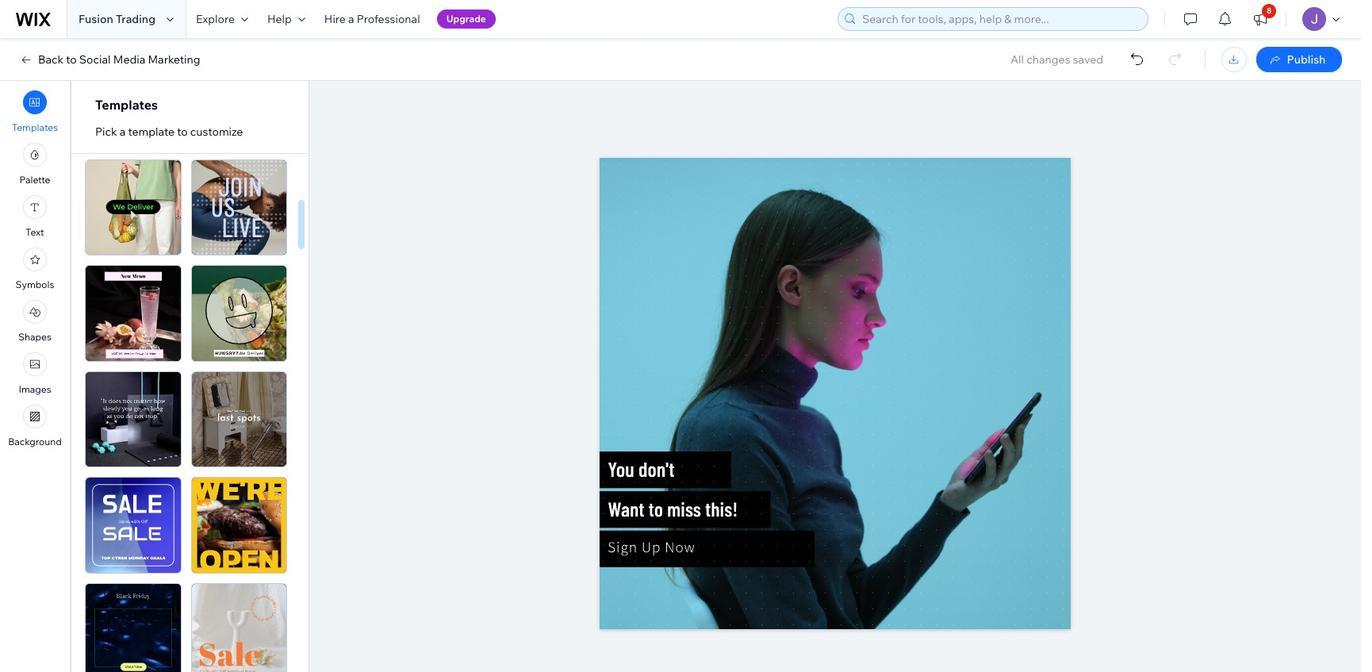 Task type: describe. For each thing, give the bounding box(es) containing it.
pick a template to customize
[[95, 125, 243, 139]]

background button
[[8, 405, 62, 447]]

images
[[19, 383, 51, 395]]

back
[[38, 52, 64, 67]]

hire a professional link
[[315, 0, 430, 38]]

background
[[8, 436, 62, 447]]

pick
[[95, 125, 117, 139]]

help button
[[258, 0, 315, 38]]

hire
[[324, 12, 346, 26]]

shapes button
[[18, 300, 52, 343]]

help
[[267, 12, 292, 26]]

templates inside menu
[[12, 121, 58, 133]]

hire a professional
[[324, 12, 420, 26]]

a for professional
[[348, 12, 354, 26]]

0 horizontal spatial to
[[66, 52, 77, 67]]

menu containing templates
[[0, 86, 70, 452]]

explore
[[196, 12, 235, 26]]

publish
[[1287, 52, 1326, 67]]

changes
[[1027, 52, 1071, 67]]

template
[[128, 125, 175, 139]]

publish button
[[1257, 47, 1342, 72]]

professional
[[357, 12, 420, 26]]

trading
[[116, 12, 156, 26]]

shapes
[[18, 331, 52, 343]]

a for template
[[120, 125, 126, 139]]

1 vertical spatial to
[[177, 125, 188, 139]]

back to social media marketing
[[38, 52, 200, 67]]



Task type: vqa. For each thing, say whether or not it's contained in the screenshot.
Sidebar element
no



Task type: locate. For each thing, give the bounding box(es) containing it.
8
[[1267, 6, 1272, 16]]

1 horizontal spatial to
[[177, 125, 188, 139]]

fusion
[[79, 12, 113, 26]]

0 vertical spatial templates
[[95, 97, 158, 113]]

symbols
[[16, 278, 54, 290]]

all changes saved
[[1011, 52, 1104, 67]]

0 horizontal spatial a
[[120, 125, 126, 139]]

a right pick
[[120, 125, 126, 139]]

images button
[[19, 352, 51, 395]]

0 vertical spatial a
[[348, 12, 354, 26]]

menu
[[0, 86, 70, 452]]

palette button
[[19, 143, 50, 186]]

media
[[113, 52, 145, 67]]

templates up the palette button
[[12, 121, 58, 133]]

saved
[[1073, 52, 1104, 67]]

1 vertical spatial templates
[[12, 121, 58, 133]]

marketing
[[148, 52, 200, 67]]

social
[[79, 52, 111, 67]]

upgrade
[[446, 13, 486, 25]]

templates up pick
[[95, 97, 158, 113]]

0 vertical spatial to
[[66, 52, 77, 67]]

symbols button
[[16, 248, 54, 290]]

text
[[26, 226, 44, 238]]

to
[[66, 52, 77, 67], [177, 125, 188, 139]]

a right hire
[[348, 12, 354, 26]]

a inside hire a professional link
[[348, 12, 354, 26]]

back to social media marketing button
[[19, 52, 200, 67]]

all
[[1011, 52, 1024, 67]]

text button
[[23, 195, 47, 238]]

templates
[[95, 97, 158, 113], [12, 121, 58, 133]]

1 horizontal spatial a
[[348, 12, 354, 26]]

a
[[348, 12, 354, 26], [120, 125, 126, 139]]

Search for tools, apps, help & more... field
[[858, 8, 1143, 30]]

1 horizontal spatial templates
[[95, 97, 158, 113]]

templates button
[[12, 90, 58, 133]]

fusion trading
[[79, 12, 156, 26]]

to right template
[[177, 125, 188, 139]]

8 button
[[1243, 0, 1278, 38]]

1 vertical spatial a
[[120, 125, 126, 139]]

0 horizontal spatial templates
[[12, 121, 58, 133]]

upgrade button
[[437, 10, 496, 29]]

palette
[[19, 174, 50, 186]]

customize
[[190, 125, 243, 139]]

to right back
[[66, 52, 77, 67]]



